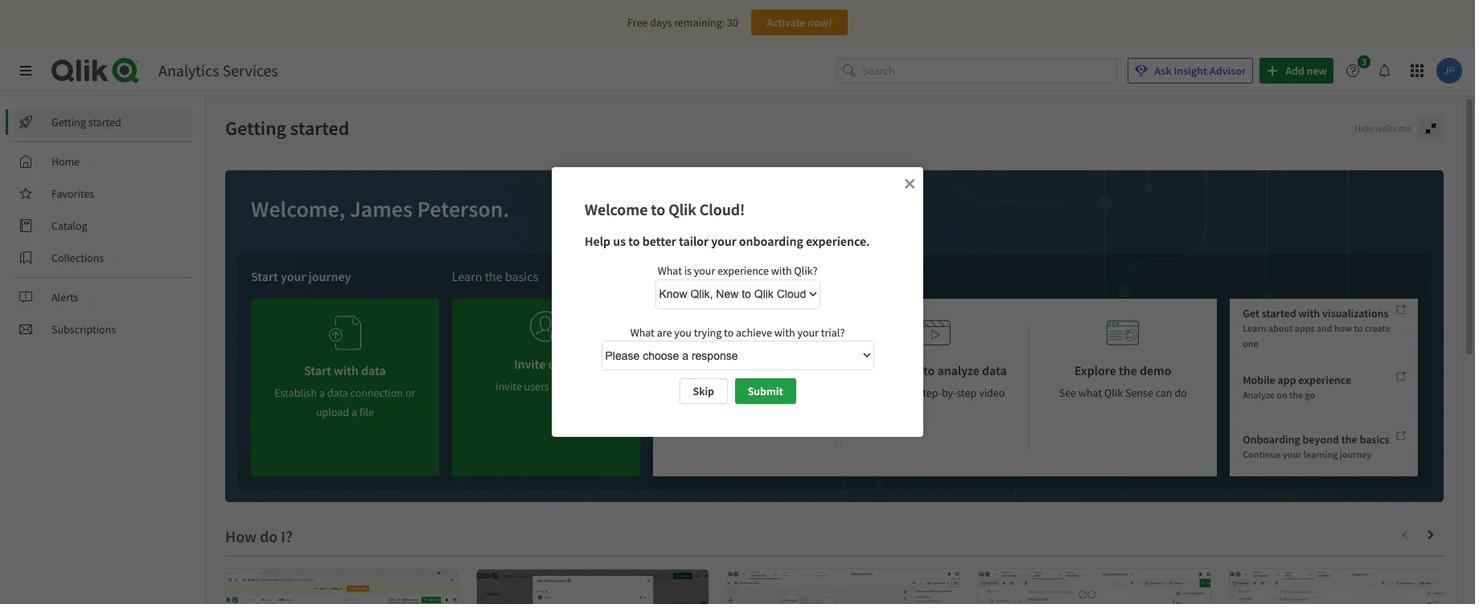 Task type: vqa. For each thing, say whether or not it's contained in the screenshot.
the rightmost Getting started
yes



Task type: describe. For each thing, give the bounding box(es) containing it.
the inside mobile app experience analyze on the go
[[1290, 389, 1303, 401]]

james
[[350, 195, 413, 224]]

0 vertical spatial with
[[771, 264, 792, 278]]

subscriptions link
[[13, 317, 193, 343]]

tailor
[[679, 233, 709, 249]]

2 vertical spatial with
[[774, 325, 795, 340]]

get
[[1243, 306, 1260, 321]]

welcome,
[[251, 195, 345, 224]]

ask insight advisor button
[[1128, 58, 1253, 84]]

email.
[[567, 380, 596, 394]]

explore the demo see what qlik sense can do
[[1059, 363, 1187, 401]]

navigation pane element
[[0, 103, 205, 349]]

you
[[674, 325, 692, 340]]

catalog
[[51, 219, 87, 233]]

visualizations
[[1323, 306, 1389, 321]]

favorites link
[[13, 181, 193, 207]]

learn inside get started with visualizations learn about apps and how to create one
[[1243, 323, 1266, 335]]

qlik inside dialog
[[669, 200, 696, 220]]

analyze sample data image
[[731, 312, 763, 355]]

this
[[899, 386, 916, 401]]

remaining:
[[674, 15, 725, 30]]

advisor
[[1210, 64, 1246, 78]]

experience inside welcome to qlik sense cloud dialog
[[718, 264, 769, 278]]

sample
[[736, 363, 776, 379]]

now!
[[808, 15, 832, 30]]

do
[[1175, 386, 1187, 401]]

experience inside mobile app experience analyze on the go
[[1299, 373, 1352, 388]]

learn for learn how to analyze data follow this step-by-step video
[[863, 363, 895, 379]]

getting started inside welcome, james peterson. main content
[[225, 116, 349, 141]]

continue
[[1243, 449, 1281, 461]]

1 horizontal spatial started
[[290, 116, 349, 141]]

experience
[[684, 386, 736, 401]]

beyond
[[1303, 433, 1339, 447]]

activate now!
[[767, 15, 832, 30]]

trying
[[694, 325, 722, 340]]

analyze inside mobile app experience analyze on the go
[[1243, 389, 1275, 401]]

qlik inside explore the demo see what qlik sense can do
[[1104, 386, 1123, 401]]

by-
[[942, 386, 957, 401]]

get started with visualizations learn about apps and how to create one
[[1243, 306, 1391, 350]]

how inside get started with visualizations learn about apps and how to create one
[[1335, 323, 1352, 335]]

create
[[1365, 323, 1391, 335]]

skip
[[693, 385, 714, 399]]

how inside learn how to analyze data follow this step-by-step video
[[897, 363, 921, 379]]

cloud!
[[700, 200, 745, 220]]

getting inside "link"
[[51, 115, 86, 130]]

app
[[1278, 373, 1296, 388]]

invite users image
[[530, 306, 562, 348]]

favorites
[[51, 187, 94, 201]]

explore
[[1075, 363, 1116, 379]]

analytics services
[[158, 60, 278, 80]]

help us to better tailor your onboarding experience.
[[585, 233, 870, 249]]

welcome, james peterson. main content
[[206, 97, 1475, 605]]

qlik?
[[794, 264, 818, 278]]

getting started inside "link"
[[51, 115, 121, 130]]

mobile app experience analyze on the go
[[1243, 373, 1352, 401]]

subscriptions
[[51, 323, 116, 337]]

submit
[[748, 385, 783, 399]]

on
[[1277, 389, 1288, 401]]

onboarding beyond the basics continue your learning journey
[[1243, 433, 1390, 461]]

0 vertical spatial users
[[548, 356, 578, 372]]

more resources
[[653, 269, 734, 285]]

×
[[904, 171, 915, 194]]

alerts
[[51, 290, 78, 305]]

via
[[551, 380, 565, 394]]

0 vertical spatial journey
[[309, 269, 351, 285]]

to inside get started with visualizations learn about apps and how to create one
[[1354, 323, 1363, 335]]

welcome, james peterson.
[[251, 195, 509, 224]]

what
[[1079, 386, 1102, 401]]

to right trying
[[724, 325, 734, 340]]

to right us
[[628, 233, 640, 249]]

see
[[1059, 386, 1076, 401]]

the inside explore the demo see what qlik sense can do
[[1119, 363, 1137, 379]]

experience.
[[806, 233, 870, 249]]

services
[[222, 60, 278, 80]]

home link
[[13, 149, 193, 175]]

start
[[251, 269, 278, 285]]

follow
[[865, 386, 896, 401]]

searchbar element
[[837, 58, 1118, 84]]

Search text field
[[863, 58, 1118, 84]]

mobile
[[1243, 373, 1276, 388]]

1 vertical spatial invite
[[496, 380, 522, 394]]

analytics
[[158, 60, 219, 80]]

can
[[1156, 386, 1173, 401]]

video
[[979, 386, 1005, 401]]

resources
[[683, 269, 734, 285]]

invite users invite users via email.
[[496, 356, 596, 394]]

apps
[[1295, 323, 1315, 335]]

getting started link
[[13, 109, 193, 135]]

1 horizontal spatial data
[[779, 363, 803, 379]]

close sidebar menu image
[[19, 64, 32, 77]]

30
[[727, 15, 738, 30]]

one
[[1243, 338, 1259, 350]]

go
[[1305, 389, 1315, 401]]

skip button
[[679, 379, 728, 405]]

onboarding
[[739, 233, 803, 249]]

sense
[[1125, 386, 1153, 401]]

learn how to analyze data follow this step-by-step video
[[863, 363, 1007, 401]]



Task type: locate. For each thing, give the bounding box(es) containing it.
learn down the get
[[1243, 323, 1266, 335]]

what left are
[[630, 325, 655, 340]]

explore the demo image
[[1107, 312, 1139, 355]]

how up this
[[897, 363, 921, 379]]

what for what are you trying to achieve with your trial?
[[630, 325, 655, 340]]

welcome to qlik sense cloud dialog
[[552, 167, 924, 438]]

1 horizontal spatial experience
[[1299, 373, 1352, 388]]

to inside analyze sample data experience data to insights
[[761, 386, 771, 401]]

getting started down services at left top
[[225, 116, 349, 141]]

data up video on the right of page
[[982, 363, 1007, 379]]

basics
[[505, 269, 538, 285], [1360, 433, 1390, 447]]

your right tailor
[[711, 233, 737, 249]]

the
[[485, 269, 503, 285], [1119, 363, 1137, 379], [1290, 389, 1303, 401], [1342, 433, 1358, 447]]

your
[[711, 233, 737, 249], [694, 264, 715, 278], [281, 269, 306, 285], [798, 325, 819, 340], [1283, 449, 1302, 461]]

started inside get started with visualizations learn about apps and how to create one
[[1262, 306, 1296, 321]]

experience down help us to better tailor your onboarding experience.
[[718, 264, 769, 278]]

0 horizontal spatial data
[[738, 386, 759, 401]]

getting inside welcome, james peterson. main content
[[225, 116, 286, 141]]

0 horizontal spatial qlik
[[669, 200, 696, 220]]

collections link
[[13, 245, 193, 271]]

0 horizontal spatial basics
[[505, 269, 538, 285]]

basics right beyond at the bottom right of page
[[1360, 433, 1390, 447]]

onboarding
[[1243, 433, 1301, 447]]

analyze
[[938, 363, 980, 379]]

learn for learn the basics
[[452, 269, 482, 285]]

is
[[684, 264, 692, 278]]

insights
[[773, 386, 810, 401]]

more
[[653, 269, 680, 285]]

hide welcome image
[[1425, 122, 1438, 135]]

alerts link
[[13, 285, 193, 311]]

start your journey
[[251, 269, 351, 285]]

1 horizontal spatial basics
[[1360, 433, 1390, 447]]

1 horizontal spatial qlik
[[1104, 386, 1123, 401]]

qlik up tailor
[[669, 200, 696, 220]]

1 horizontal spatial what
[[658, 264, 682, 278]]

journey inside onboarding beyond the basics continue your learning journey
[[1340, 449, 1372, 461]]

1 vertical spatial basics
[[1360, 433, 1390, 447]]

collections
[[51, 251, 104, 265]]

1 horizontal spatial learn
[[863, 363, 895, 379]]

step-
[[918, 386, 942, 401]]

0 horizontal spatial started
[[88, 115, 121, 130]]

0 horizontal spatial getting
[[51, 115, 86, 130]]

peterson.
[[417, 195, 509, 224]]

0 vertical spatial what
[[658, 264, 682, 278]]

activate now! link
[[751, 10, 848, 35]]

what for what is your experience with qlik?
[[658, 264, 682, 278]]

1 vertical spatial what
[[630, 325, 655, 340]]

to down sample on the bottom of the page
[[761, 386, 771, 401]]

your right is
[[694, 264, 715, 278]]

journey
[[309, 269, 351, 285], [1340, 449, 1372, 461]]

the right beyond at the bottom right of page
[[1342, 433, 1358, 447]]

users left via
[[524, 380, 549, 394]]

0 horizontal spatial getting started
[[51, 115, 121, 130]]

learn down peterson.
[[452, 269, 482, 285]]

data down sample on the bottom of the page
[[738, 386, 759, 401]]

analytics services element
[[158, 60, 278, 80]]

learn
[[452, 269, 482, 285], [1243, 323, 1266, 335], [863, 363, 895, 379]]

to up the step-
[[923, 363, 935, 379]]

days
[[650, 15, 672, 30]]

are
[[657, 325, 672, 340]]

analyze up experience
[[691, 363, 733, 379]]

1 vertical spatial with
[[1299, 306, 1320, 321]]

what left is
[[658, 264, 682, 278]]

0 horizontal spatial journey
[[309, 269, 351, 285]]

1 horizontal spatial how
[[1335, 323, 1352, 335]]

2 horizontal spatial data
[[982, 363, 1007, 379]]

data inside learn how to analyze data follow this step-by-step video
[[982, 363, 1007, 379]]

catalog link
[[13, 213, 193, 239]]

learn inside learn how to analyze data follow this step-by-step video
[[863, 363, 895, 379]]

0 vertical spatial how
[[1335, 323, 1352, 335]]

started inside "link"
[[88, 115, 121, 130]]

data
[[779, 363, 803, 379], [982, 363, 1007, 379], [738, 386, 759, 401]]

data for analyze sample data
[[738, 386, 759, 401]]

free
[[628, 15, 648, 30]]

0 horizontal spatial how
[[897, 363, 921, 379]]

users up via
[[548, 356, 578, 372]]

how
[[1335, 323, 1352, 335], [897, 363, 921, 379]]

what
[[658, 264, 682, 278], [630, 325, 655, 340]]

learn how to analyze data image
[[919, 312, 951, 355]]

2 horizontal spatial started
[[1262, 306, 1296, 321]]

the inside onboarding beyond the basics continue your learning journey
[[1342, 433, 1358, 447]]

data for learn how to analyze data
[[982, 363, 1007, 379]]

us
[[613, 233, 626, 249]]

basics up invite users image
[[505, 269, 538, 285]]

step
[[957, 386, 977, 401]]

with
[[771, 264, 792, 278], [1299, 306, 1320, 321], [774, 325, 795, 340]]

basics inside onboarding beyond the basics continue your learning journey
[[1360, 433, 1390, 447]]

achieve
[[736, 325, 772, 340]]

experience
[[718, 264, 769, 278], [1299, 373, 1352, 388]]

0 vertical spatial experience
[[718, 264, 769, 278]]

to down visualizations
[[1354, 323, 1363, 335]]

analyze down mobile
[[1243, 389, 1275, 401]]

the down peterson.
[[485, 269, 503, 285]]

0 horizontal spatial learn
[[452, 269, 482, 285]]

welcome to qlik cloud!
[[585, 200, 745, 220]]

1 horizontal spatial getting started
[[225, 116, 349, 141]]

1 vertical spatial experience
[[1299, 373, 1352, 388]]

and
[[1317, 323, 1333, 335]]

2 horizontal spatial learn
[[1243, 323, 1266, 335]]

your right start
[[281, 269, 306, 285]]

learning
[[1304, 449, 1338, 461]]

experience up go
[[1299, 373, 1352, 388]]

help
[[585, 233, 611, 249]]

1 horizontal spatial journey
[[1340, 449, 1372, 461]]

learn up follow
[[863, 363, 895, 379]]

with inside get started with visualizations learn about apps and how to create one
[[1299, 306, 1320, 321]]

0 horizontal spatial analyze
[[691, 363, 733, 379]]

0 horizontal spatial experience
[[718, 264, 769, 278]]

1 vertical spatial journey
[[1340, 449, 1372, 461]]

the left go
[[1290, 389, 1303, 401]]

getting started up home link
[[51, 115, 121, 130]]

with left qlik?
[[771, 264, 792, 278]]

insight
[[1174, 64, 1208, 78]]

0 vertical spatial basics
[[505, 269, 538, 285]]

to up better
[[651, 200, 665, 220]]

what are you trying to achieve with your trial?
[[630, 325, 845, 340]]

getting up home
[[51, 115, 86, 130]]

analyze inside analyze sample data experience data to insights
[[691, 363, 733, 379]]

invite
[[514, 356, 546, 372], [496, 380, 522, 394]]

learn the basics
[[452, 269, 538, 285]]

journey right learning
[[1340, 449, 1372, 461]]

started
[[88, 115, 121, 130], [290, 116, 349, 141], [1262, 306, 1296, 321]]

users
[[548, 356, 578, 372], [524, 380, 549, 394]]

0 horizontal spatial what
[[630, 325, 655, 340]]

1 vertical spatial qlik
[[1104, 386, 1123, 401]]

qlik right what
[[1104, 386, 1123, 401]]

what is your experience with qlik?
[[658, 264, 818, 278]]

how right and
[[1335, 323, 1352, 335]]

welcome
[[585, 200, 648, 220]]

analyze sample data experience data to insights
[[684, 363, 810, 401]]

activate
[[767, 15, 806, 30]]

your inside onboarding beyond the basics continue your learning journey
[[1283, 449, 1302, 461]]

your down onboarding
[[1283, 449, 1302, 461]]

your left trial?
[[798, 325, 819, 340]]

journey right start
[[309, 269, 351, 285]]

the up the sense
[[1119, 363, 1137, 379]]

× button
[[904, 171, 915, 194]]

1 vertical spatial analyze
[[1243, 389, 1275, 401]]

1 horizontal spatial getting
[[225, 116, 286, 141]]

invite down invite users image
[[514, 356, 546, 372]]

1 vertical spatial users
[[524, 380, 549, 394]]

to inside learn how to analyze data follow this step-by-step video
[[923, 363, 935, 379]]

0 vertical spatial learn
[[452, 269, 482, 285]]

submit button
[[735, 379, 796, 405]]

getting started
[[51, 115, 121, 130], [225, 116, 349, 141]]

data up insights
[[779, 363, 803, 379]]

1 vertical spatial learn
[[1243, 323, 1266, 335]]

about
[[1268, 323, 1293, 335]]

1 horizontal spatial analyze
[[1243, 389, 1275, 401]]

ask
[[1155, 64, 1172, 78]]

home
[[51, 154, 80, 169]]

with up apps
[[1299, 306, 1320, 321]]

0 vertical spatial qlik
[[669, 200, 696, 220]]

getting
[[51, 115, 86, 130], [225, 116, 286, 141]]

ask insight advisor
[[1155, 64, 1246, 78]]

with right achieve
[[774, 325, 795, 340]]

getting down services at left top
[[225, 116, 286, 141]]

0 vertical spatial analyze
[[691, 363, 733, 379]]

trial?
[[821, 325, 845, 340]]

0 vertical spatial invite
[[514, 356, 546, 372]]

demo
[[1140, 363, 1172, 379]]

to
[[651, 200, 665, 220], [628, 233, 640, 249], [1354, 323, 1363, 335], [724, 325, 734, 340], [923, 363, 935, 379], [761, 386, 771, 401]]

1 vertical spatial how
[[897, 363, 921, 379]]

2 vertical spatial learn
[[863, 363, 895, 379]]

better
[[643, 233, 676, 249]]

invite left via
[[496, 380, 522, 394]]

free days remaining: 30
[[628, 15, 738, 30]]



